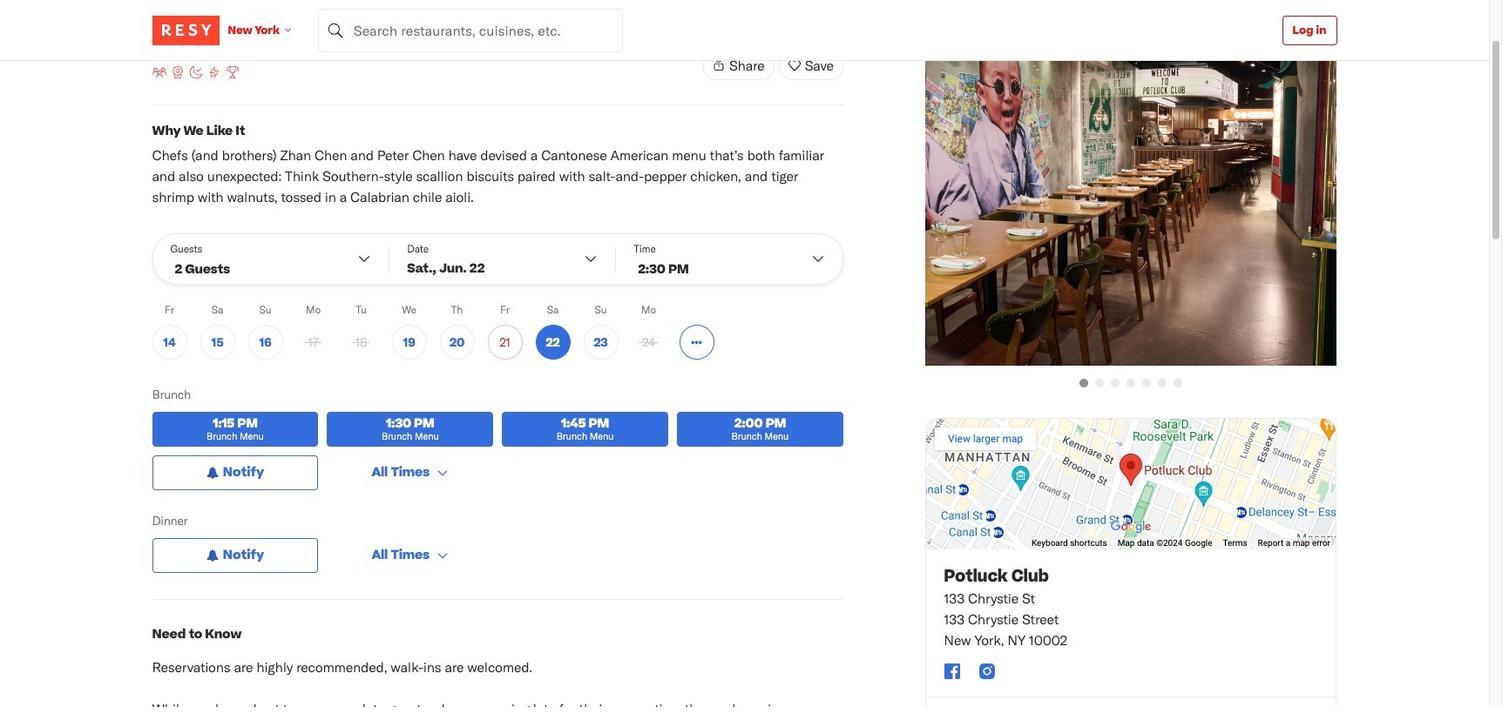 Task type: locate. For each thing, give the bounding box(es) containing it.
None field
[[318, 8, 623, 52]]

4.8 out of 5 stars image
[[152, 21, 180, 38]]



Task type: vqa. For each thing, say whether or not it's contained in the screenshot.
top rated button
no



Task type: describe. For each thing, give the bounding box(es) containing it.
Search restaurants, cuisines, etc. text field
[[318, 8, 623, 52]]



